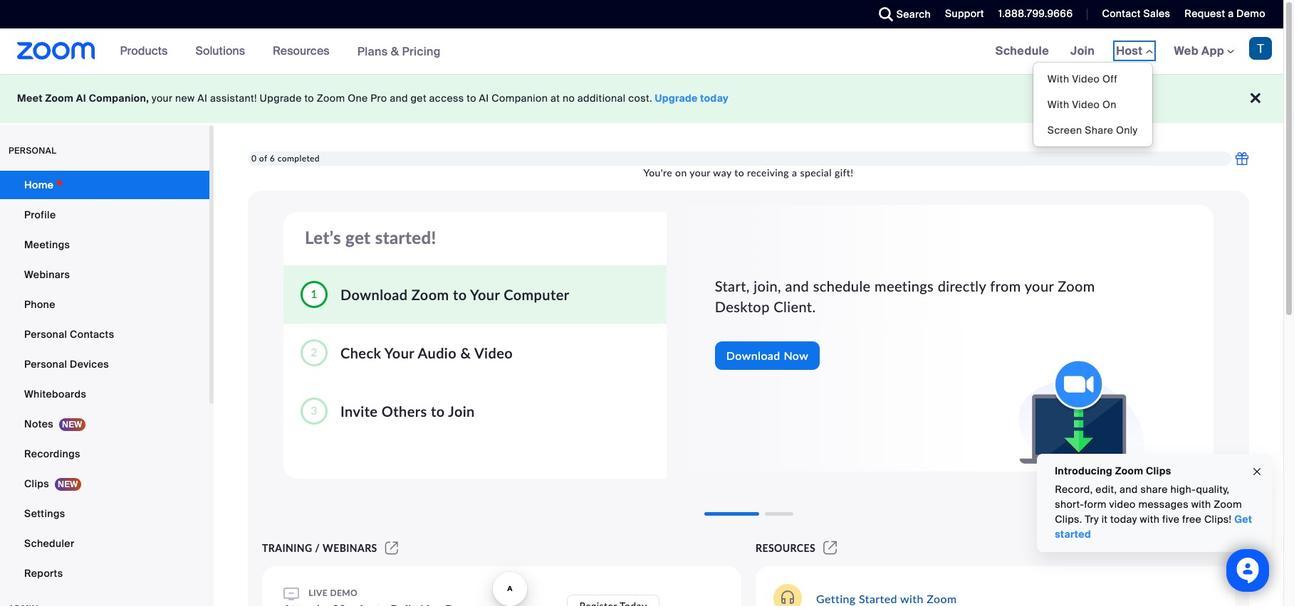 Task type: describe. For each thing, give the bounding box(es) containing it.
start,
[[715, 278, 750, 295]]

screen
[[1048, 124, 1082, 137]]

resources
[[756, 543, 816, 555]]

meetings link
[[0, 231, 209, 259]]

0 horizontal spatial join
[[448, 403, 475, 420]]

pricing
[[402, 44, 441, 59]]

upgrade today link
[[655, 92, 729, 105]]

client.
[[774, 298, 816, 315]]

web
[[1174, 43, 1199, 58]]

clips.
[[1055, 514, 1082, 526]]

record, edit, and share high-quality, short-form video messages with zoom clips. try it today with five free clips!
[[1055, 484, 1242, 526]]

video for off
[[1072, 73, 1100, 85]]

meet zoom ai companion, footer
[[0, 74, 1284, 123]]

five
[[1162, 514, 1180, 526]]

web app
[[1174, 43, 1224, 58]]

6
[[270, 153, 275, 164]]

0 vertical spatial a
[[1228, 7, 1234, 20]]

reports
[[24, 568, 63, 581]]

app
[[1202, 43, 1224, 58]]

getting
[[816, 592, 856, 606]]

video for on
[[1072, 98, 1100, 111]]

clips inside 'personal menu' "menu"
[[24, 478, 49, 491]]

start, join, and schedule meetings directly from your zoom desktop client.
[[715, 278, 1095, 315]]

assistant!
[[210, 92, 257, 105]]

webinars
[[323, 543, 377, 555]]

high-
[[1171, 484, 1196, 496]]

with video on
[[1048, 98, 1117, 111]]

quality,
[[1196, 484, 1230, 496]]

profile
[[24, 209, 56, 222]]

settings link
[[0, 500, 209, 529]]

product information navigation
[[109, 28, 452, 75]]

0 horizontal spatial your
[[385, 344, 414, 362]]

sales
[[1144, 7, 1171, 20]]

plans & pricing
[[357, 44, 441, 59]]

webinars link
[[0, 261, 209, 289]]

you're
[[644, 167, 673, 179]]

short-
[[1055, 499, 1084, 511]]

contact sales
[[1102, 7, 1171, 20]]

today inside meet zoom ai companion, footer
[[700, 92, 729, 105]]

solutions button
[[195, 28, 252, 74]]

check your audio & video
[[340, 344, 513, 362]]

profile picture image
[[1249, 37, 1272, 60]]

phone link
[[0, 291, 209, 319]]

started!
[[375, 227, 436, 248]]

close image
[[1252, 464, 1263, 480]]

on
[[675, 167, 687, 179]]

share
[[1141, 484, 1168, 496]]

1 vertical spatial a
[[792, 167, 797, 179]]

zoom right started
[[927, 592, 957, 606]]

try
[[1085, 514, 1099, 526]]

whiteboards
[[24, 388, 86, 401]]

1 upgrade from the left
[[260, 92, 302, 105]]

to down resources dropdown button
[[304, 92, 314, 105]]

directly
[[938, 278, 986, 295]]

check
[[340, 344, 381, 362]]

pro
[[371, 92, 387, 105]]

to up audio at the bottom of page
[[453, 286, 467, 303]]

join link
[[1060, 28, 1106, 74]]

meetings
[[875, 278, 934, 295]]

edit,
[[1096, 484, 1117, 496]]

request
[[1185, 7, 1226, 20]]

profile link
[[0, 201, 209, 229]]

3 ai from the left
[[479, 92, 489, 105]]

1 horizontal spatial &
[[461, 344, 471, 362]]

with for with video on
[[1048, 98, 1070, 111]]

3
[[311, 404, 318, 417]]

let's
[[305, 227, 341, 248]]

0 horizontal spatial with
[[900, 592, 924, 606]]

products button
[[120, 28, 174, 74]]

invite
[[340, 403, 378, 420]]

receiving
[[747, 167, 789, 179]]

solutions
[[195, 43, 245, 58]]

1 horizontal spatial clips
[[1146, 465, 1171, 478]]

computer
[[504, 286, 570, 303]]

zoom left one on the top left of page
[[317, 92, 345, 105]]

get started link
[[1055, 514, 1253, 541]]

companion,
[[89, 92, 149, 105]]

no
[[563, 92, 575, 105]]

phone
[[24, 298, 55, 311]]

web app button
[[1174, 43, 1234, 58]]

live
[[309, 588, 328, 599]]

to right 'way'
[[735, 167, 744, 179]]

way
[[713, 167, 732, 179]]

desktop
[[715, 298, 770, 315]]

join,
[[754, 278, 781, 295]]

you're on your way to receiving a special gift!
[[644, 167, 854, 179]]

your inside meet zoom ai companion, footer
[[152, 92, 173, 105]]

training
[[262, 543, 312, 555]]

form
[[1084, 499, 1107, 511]]

clips link
[[0, 470, 209, 499]]

getting started with zoom
[[816, 592, 957, 606]]

host
[[1116, 43, 1146, 58]]

screen share only
[[1048, 124, 1138, 137]]

zoom up edit,
[[1115, 465, 1144, 478]]

0
[[251, 153, 257, 164]]

home
[[24, 179, 54, 192]]



Task type: locate. For each thing, give the bounding box(es) containing it.
contact
[[1102, 7, 1141, 20]]

your left audio at the bottom of page
[[385, 344, 414, 362]]

demo
[[1237, 7, 1266, 20]]

1 horizontal spatial upgrade
[[655, 92, 698, 105]]

1 vertical spatial download
[[726, 349, 781, 363]]

introducing
[[1055, 465, 1113, 478]]

video left off
[[1072, 73, 1100, 85]]

schedule link
[[985, 28, 1060, 74]]

0 horizontal spatial &
[[391, 44, 399, 59]]

0 vertical spatial your
[[470, 286, 500, 303]]

1 with from the top
[[1048, 73, 1070, 85]]

2 vertical spatial your
[[1025, 278, 1054, 295]]

others
[[382, 403, 427, 420]]

0 vertical spatial with
[[1191, 499, 1211, 511]]

& right audio at the bottom of page
[[461, 344, 471, 362]]

and inside meet zoom ai companion, footer
[[390, 92, 408, 105]]

2 horizontal spatial and
[[1120, 484, 1138, 496]]

today inside record, edit, and share high-quality, short-form video messages with zoom clips. try it today with five free clips!
[[1110, 514, 1137, 526]]

personal inside personal contacts link
[[24, 328, 67, 341]]

join up with video off
[[1071, 43, 1095, 58]]

download down let's get started!
[[340, 286, 408, 303]]

join
[[1071, 43, 1095, 58], [448, 403, 475, 420]]

1 personal from the top
[[24, 328, 67, 341]]

invite others to join
[[340, 403, 475, 420]]

meetings navigation
[[985, 28, 1284, 147]]

0 of 6 completed
[[251, 153, 320, 164]]

1 horizontal spatial download
[[726, 349, 781, 363]]

request a demo link
[[1174, 0, 1284, 28], [1185, 7, 1266, 20]]

zoom inside record, edit, and share high-quality, short-form video messages with zoom clips. try it today with five free clips!
[[1214, 499, 1242, 511]]

0 vertical spatial download
[[340, 286, 408, 303]]

2 with from the top
[[1048, 98, 1070, 111]]

it
[[1102, 514, 1108, 526]]

zoom up check your audio & video
[[412, 286, 449, 303]]

one
[[348, 92, 368, 105]]

& right plans
[[391, 44, 399, 59]]

0 horizontal spatial ai
[[76, 92, 86, 105]]

and up client.
[[785, 278, 809, 295]]

and right pro
[[390, 92, 408, 105]]

1 vertical spatial and
[[785, 278, 809, 295]]

with down the messages
[[1140, 514, 1160, 526]]

0 horizontal spatial download
[[340, 286, 408, 303]]

upgrade right cost.
[[655, 92, 698, 105]]

devices
[[70, 358, 109, 371]]

1 vertical spatial today
[[1110, 514, 1137, 526]]

personal
[[9, 145, 57, 157]]

notes
[[24, 418, 53, 431]]

your
[[152, 92, 173, 105], [690, 167, 711, 179], [1025, 278, 1054, 295]]

upgrade down product information 'navigation'
[[260, 92, 302, 105]]

ai
[[76, 92, 86, 105], [198, 92, 207, 105], [479, 92, 489, 105]]

gift!
[[835, 167, 854, 179]]

personal contacts
[[24, 328, 114, 341]]

getting started with zoom link
[[816, 592, 957, 606]]

banner
[[0, 28, 1284, 147]]

personal for personal devices
[[24, 358, 67, 371]]

from
[[990, 278, 1021, 295]]

ai left companion, on the top
[[76, 92, 86, 105]]

your
[[470, 286, 500, 303], [385, 344, 414, 362]]

personal up whiteboards
[[24, 358, 67, 371]]

0 vertical spatial get
[[411, 92, 427, 105]]

personal for personal contacts
[[24, 328, 67, 341]]

0 horizontal spatial clips
[[24, 478, 49, 491]]

banner containing products
[[0, 28, 1284, 147]]

of
[[259, 153, 267, 164]]

1 horizontal spatial your
[[470, 286, 500, 303]]

contacts
[[70, 328, 114, 341]]

record,
[[1055, 484, 1093, 496]]

with video off link
[[1033, 66, 1152, 92]]

1 vertical spatial &
[[461, 344, 471, 362]]

meet zoom ai companion, your new ai assistant! upgrade to zoom one pro and get access to ai companion at no additional cost. upgrade today
[[17, 92, 729, 105]]

2 vertical spatial and
[[1120, 484, 1138, 496]]

special
[[800, 167, 832, 179]]

join right others
[[448, 403, 475, 420]]

scheduler
[[24, 538, 74, 551]]

2 vertical spatial video
[[474, 344, 513, 362]]

live demo
[[306, 588, 358, 599]]

1 vertical spatial with
[[1048, 98, 1070, 111]]

whiteboards link
[[0, 380, 209, 409]]

search button
[[868, 0, 935, 28]]

personal inside the 'personal devices' link
[[24, 358, 67, 371]]

your right from
[[1025, 278, 1054, 295]]

0 horizontal spatial today
[[700, 92, 729, 105]]

clips!
[[1204, 514, 1232, 526]]

get right let's
[[346, 227, 371, 248]]

products
[[120, 43, 168, 58]]

a left special
[[792, 167, 797, 179]]

download
[[340, 286, 408, 303], [726, 349, 781, 363]]

ai left the companion in the left of the page
[[479, 92, 489, 105]]

a
[[1228, 7, 1234, 20], [792, 167, 797, 179]]

get left access
[[411, 92, 427, 105]]

resources
[[273, 43, 330, 58]]

settings
[[24, 508, 65, 521]]

1 vertical spatial get
[[346, 227, 371, 248]]

with right started
[[900, 592, 924, 606]]

1 horizontal spatial a
[[1228, 7, 1234, 20]]

cost.
[[628, 92, 652, 105]]

zoom right from
[[1058, 278, 1095, 295]]

with video on link
[[1033, 92, 1152, 118]]

and inside record, edit, and share high-quality, short-form video messages with zoom clips. try it today with five free clips!
[[1120, 484, 1138, 496]]

0 vertical spatial personal
[[24, 328, 67, 341]]

zoom up the "clips!" at the right bottom
[[1214, 499, 1242, 511]]

with up with video on
[[1048, 73, 1070, 85]]

1 vertical spatial personal
[[24, 358, 67, 371]]

personal menu menu
[[0, 171, 209, 590]]

2 horizontal spatial your
[[1025, 278, 1054, 295]]

1 ai from the left
[[76, 92, 86, 105]]

audio
[[418, 344, 457, 362]]

support
[[945, 7, 984, 20]]

with video off
[[1048, 73, 1118, 85]]

1 horizontal spatial with
[[1140, 514, 1160, 526]]

1 vertical spatial your
[[385, 344, 414, 362]]

notes link
[[0, 410, 209, 439]]

clips up settings
[[24, 478, 49, 491]]

download for download zoom to your computer
[[340, 286, 408, 303]]

0 horizontal spatial your
[[152, 92, 173, 105]]

1 horizontal spatial today
[[1110, 514, 1137, 526]]

zoom inside start, join, and schedule meetings directly from your zoom desktop client.
[[1058, 278, 1095, 295]]

window new image
[[821, 543, 839, 555]]

2 vertical spatial with
[[900, 592, 924, 606]]

1 horizontal spatial and
[[785, 278, 809, 295]]

home link
[[0, 171, 209, 199]]

demo
[[330, 588, 358, 599]]

window new image
[[383, 543, 400, 555]]

0 vertical spatial and
[[390, 92, 408, 105]]

video left on
[[1072, 98, 1100, 111]]

0 vertical spatial today
[[700, 92, 729, 105]]

0 horizontal spatial upgrade
[[260, 92, 302, 105]]

download for download now
[[726, 349, 781, 363]]

personal devices link
[[0, 350, 209, 379]]

with for with video off
[[1048, 73, 1070, 85]]

1 vertical spatial video
[[1072, 98, 1100, 111]]

1
[[311, 287, 318, 301]]

with up free
[[1191, 499, 1211, 511]]

1 vertical spatial join
[[448, 403, 475, 420]]

personal
[[24, 328, 67, 341], [24, 358, 67, 371]]

0 vertical spatial your
[[152, 92, 173, 105]]

only
[[1116, 124, 1138, 137]]

and up video
[[1120, 484, 1138, 496]]

contact sales link
[[1092, 0, 1174, 28], [1102, 7, 1171, 20]]

your right on
[[690, 167, 711, 179]]

personal devices
[[24, 358, 109, 371]]

messages
[[1139, 499, 1189, 511]]

download now button
[[715, 342, 820, 371]]

your left new at left
[[152, 92, 173, 105]]

with up screen
[[1048, 98, 1070, 111]]

0 horizontal spatial a
[[792, 167, 797, 179]]

and
[[390, 92, 408, 105], [785, 278, 809, 295], [1120, 484, 1138, 496]]

& inside product information 'navigation'
[[391, 44, 399, 59]]

zoom right meet on the left
[[45, 92, 74, 105]]

to right others
[[431, 403, 445, 420]]

2 upgrade from the left
[[655, 92, 698, 105]]

clips up 'share'
[[1146, 465, 1171, 478]]

0 horizontal spatial get
[[346, 227, 371, 248]]

upgrade
[[260, 92, 302, 105], [655, 92, 698, 105]]

support link
[[935, 0, 988, 28], [945, 7, 984, 20]]

let's get started!
[[305, 227, 436, 248]]

and for record, edit, and share high-quality, short-form video messages with zoom clips. try it today with five free clips!
[[1120, 484, 1138, 496]]

on
[[1103, 98, 1117, 111]]

and for start, join, and schedule meetings directly from your zoom desktop client.
[[785, 278, 809, 295]]

plans & pricing link
[[357, 44, 441, 59], [357, 44, 441, 59]]

1 vertical spatial with
[[1140, 514, 1160, 526]]

1 horizontal spatial your
[[690, 167, 711, 179]]

free
[[1182, 514, 1202, 526]]

personal down phone
[[24, 328, 67, 341]]

1 horizontal spatial get
[[411, 92, 427, 105]]

download inside button
[[726, 349, 781, 363]]

get started
[[1055, 514, 1253, 541]]

video
[[1072, 73, 1100, 85], [1072, 98, 1100, 111], [474, 344, 513, 362]]

download left now
[[726, 349, 781, 363]]

zoom logo image
[[17, 42, 95, 60]]

search
[[897, 8, 931, 21]]

meet
[[17, 92, 43, 105]]

0 horizontal spatial and
[[390, 92, 408, 105]]

ai right new at left
[[198, 92, 207, 105]]

screen share only link
[[1033, 118, 1152, 143]]

0 vertical spatial join
[[1071, 43, 1095, 58]]

0 vertical spatial video
[[1072, 73, 1100, 85]]

0 vertical spatial &
[[391, 44, 399, 59]]

reports link
[[0, 560, 209, 588]]

0 vertical spatial with
[[1048, 73, 1070, 85]]

your left computer
[[470, 286, 500, 303]]

and inside start, join, and schedule meetings directly from your zoom desktop client.
[[785, 278, 809, 295]]

host button
[[1116, 43, 1153, 58]]

get inside meet zoom ai companion, footer
[[411, 92, 427, 105]]

download zoom to your computer
[[340, 286, 570, 303]]

1 vertical spatial your
[[690, 167, 711, 179]]

video right audio at the bottom of page
[[474, 344, 513, 362]]

recordings link
[[0, 440, 209, 469]]

2 horizontal spatial ai
[[479, 92, 489, 105]]

/
[[315, 543, 320, 555]]

to right access
[[467, 92, 476, 105]]

completed
[[278, 153, 320, 164]]

to
[[304, 92, 314, 105], [467, 92, 476, 105], [735, 167, 744, 179], [453, 286, 467, 303], [431, 403, 445, 420]]

2 ai from the left
[[198, 92, 207, 105]]

download now
[[726, 349, 809, 363]]

1 horizontal spatial join
[[1071, 43, 1095, 58]]

join inside join link
[[1071, 43, 1095, 58]]

2 horizontal spatial with
[[1191, 499, 1211, 511]]

off
[[1103, 73, 1118, 85]]

today
[[700, 92, 729, 105], [1110, 514, 1137, 526]]

at
[[551, 92, 560, 105]]

1 horizontal spatial ai
[[198, 92, 207, 105]]

2 personal from the top
[[24, 358, 67, 371]]

request a demo
[[1185, 7, 1266, 20]]

a left the demo
[[1228, 7, 1234, 20]]

your inside start, join, and schedule meetings directly from your zoom desktop client.
[[1025, 278, 1054, 295]]



Task type: vqa. For each thing, say whether or not it's contained in the screenshot.


